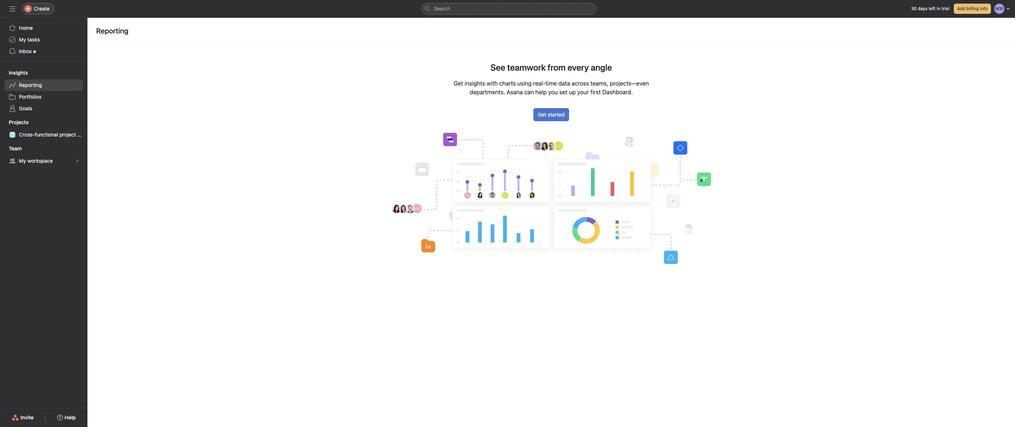 Task type: locate. For each thing, give the bounding box(es) containing it.
1 vertical spatial get
[[538, 112, 547, 118]]

reporting inside insights element
[[19, 82, 42, 88]]

30 days left in trial
[[912, 6, 950, 11]]

1 vertical spatial my
[[19, 158, 26, 164]]

your
[[578, 89, 589, 96]]

0 horizontal spatial reporting
[[19, 82, 42, 88]]

invite
[[20, 415, 34, 421]]

functional
[[35, 132, 58, 138]]

time
[[546, 80, 557, 87]]

my
[[19, 36, 26, 43], [19, 158, 26, 164]]

my workspace
[[19, 158, 53, 164]]

departments.
[[470, 89, 505, 96]]

my down the team
[[19, 158, 26, 164]]

insights
[[9, 70, 28, 76]]

1 vertical spatial reporting
[[19, 82, 42, 88]]

global element
[[0, 18, 87, 62]]

home
[[19, 25, 33, 31]]

tasks
[[27, 36, 40, 43]]

30
[[912, 6, 917, 11]]

get for get started
[[538, 112, 547, 118]]

goals
[[19, 105, 32, 112]]

cross-functional project plan
[[19, 132, 87, 138]]

billing
[[967, 6, 979, 11]]

0 horizontal spatial get
[[454, 80, 463, 87]]

my inside teams element
[[19, 158, 26, 164]]

can
[[525, 89, 534, 96]]

0 vertical spatial get
[[454, 80, 463, 87]]

info
[[981, 6, 988, 11]]

0 vertical spatial reporting
[[96, 27, 128, 35]]

my workspace link
[[4, 155, 83, 167]]

projects element
[[0, 116, 87, 142]]

cross-
[[19, 132, 35, 138]]

1 horizontal spatial reporting
[[96, 27, 128, 35]]

see details, my workspace image
[[75, 159, 79, 163]]

get inside button
[[538, 112, 547, 118]]

reporting link
[[4, 79, 83, 91]]

reporting
[[96, 27, 128, 35], [19, 82, 42, 88]]

1 my from the top
[[19, 36, 26, 43]]

projects—even
[[610, 80, 649, 87]]

using
[[518, 80, 532, 87]]

see teamwork from every angle
[[491, 62, 612, 73]]

days
[[918, 6, 928, 11]]

my tasks link
[[4, 34, 83, 46]]

portfolios
[[19, 94, 41, 100]]

portfolios link
[[4, 91, 83, 103]]

insights
[[465, 80, 485, 87]]

insights element
[[0, 66, 87, 116]]

first
[[591, 89, 601, 96]]

plan
[[77, 132, 87, 138]]

get left "started"
[[538, 112, 547, 118]]

my for my tasks
[[19, 36, 26, 43]]

1 horizontal spatial get
[[538, 112, 547, 118]]

left
[[929, 6, 936, 11]]

add
[[958, 6, 966, 11]]

my inside global element
[[19, 36, 26, 43]]

from
[[548, 62, 566, 73]]

my left the tasks
[[19, 36, 26, 43]]

2 my from the top
[[19, 158, 26, 164]]

get left insights
[[454, 80, 463, 87]]

create button
[[22, 3, 54, 15]]

search button
[[422, 3, 597, 15]]

dashboard.
[[603, 89, 633, 96]]

get
[[454, 80, 463, 87], [538, 112, 547, 118]]

0 vertical spatial my
[[19, 36, 26, 43]]

invite button
[[7, 412, 38, 425]]

get inside the get insights with charts using real-time data across teams, projects—even departments. asana can help you set up your first dashboard.
[[454, 80, 463, 87]]

search list box
[[422, 3, 597, 15]]

real-
[[533, 80, 546, 87]]

projects button
[[0, 119, 29, 126]]



Task type: vqa. For each thing, say whether or not it's contained in the screenshot.
teamwork
yes



Task type: describe. For each thing, give the bounding box(es) containing it.
inbox link
[[4, 46, 83, 57]]

projects
[[9, 119, 29, 125]]

teamwork
[[507, 62, 546, 73]]

create
[[34, 5, 50, 12]]

add billing info
[[958, 6, 988, 11]]

in
[[937, 6, 941, 11]]

across
[[572, 80, 589, 87]]

data
[[559, 80, 570, 87]]

home link
[[4, 22, 83, 34]]

every angle
[[568, 62, 612, 73]]

workspace
[[27, 158, 53, 164]]

see
[[491, 62, 506, 73]]

teams element
[[0, 142, 87, 168]]

set
[[560, 89, 568, 96]]

add billing info button
[[954, 4, 992, 14]]

hide sidebar image
[[9, 6, 15, 12]]

get for get insights with charts using real-time data across teams, projects—even departments. asana can help you set up your first dashboard.
[[454, 80, 463, 87]]

help
[[65, 415, 76, 421]]

with
[[487, 80, 498, 87]]

asana
[[507, 89, 523, 96]]

you
[[549, 89, 558, 96]]

search
[[434, 5, 451, 12]]

cross-functional project plan link
[[4, 129, 87, 141]]

help button
[[53, 412, 81, 425]]

my for my workspace
[[19, 158, 26, 164]]

get insights with charts using real-time data across teams, projects—even departments. asana can help you set up your first dashboard.
[[454, 80, 649, 96]]

teams,
[[591, 80, 609, 87]]

my tasks
[[19, 36, 40, 43]]

insights button
[[0, 69, 28, 77]]

team button
[[0, 145, 22, 152]]

project
[[60, 132, 76, 138]]

help
[[536, 89, 547, 96]]

get started button
[[533, 108, 570, 121]]

up
[[569, 89, 576, 96]]

inbox
[[19, 48, 32, 54]]

started
[[548, 112, 565, 118]]

team
[[9, 145, 22, 152]]

charts
[[499, 80, 516, 87]]

trial
[[942, 6, 950, 11]]

get started
[[538, 112, 565, 118]]

goals link
[[4, 103, 83, 114]]



